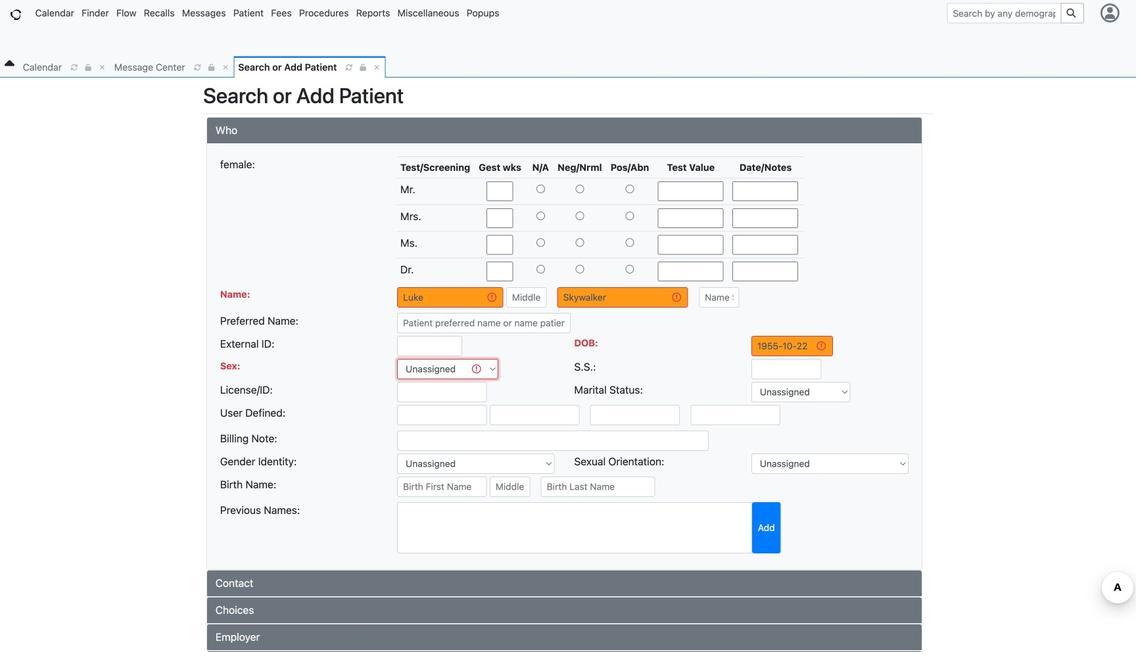 Task type: describe. For each thing, give the bounding box(es) containing it.
main menu logo image
[[11, 9, 21, 20]]

current user image
[[1099, 4, 1123, 23]]



Task type: locate. For each thing, give the bounding box(es) containing it.
Search by any demographics text field
[[948, 3, 1062, 23]]

search for patient by entering whole or part of any demographics field information image
[[1067, 9, 1079, 18]]

toggle the patient panel image
[[5, 56, 14, 72]]



Task type: vqa. For each thing, say whether or not it's contained in the screenshot.
envelope 'icon'
no



